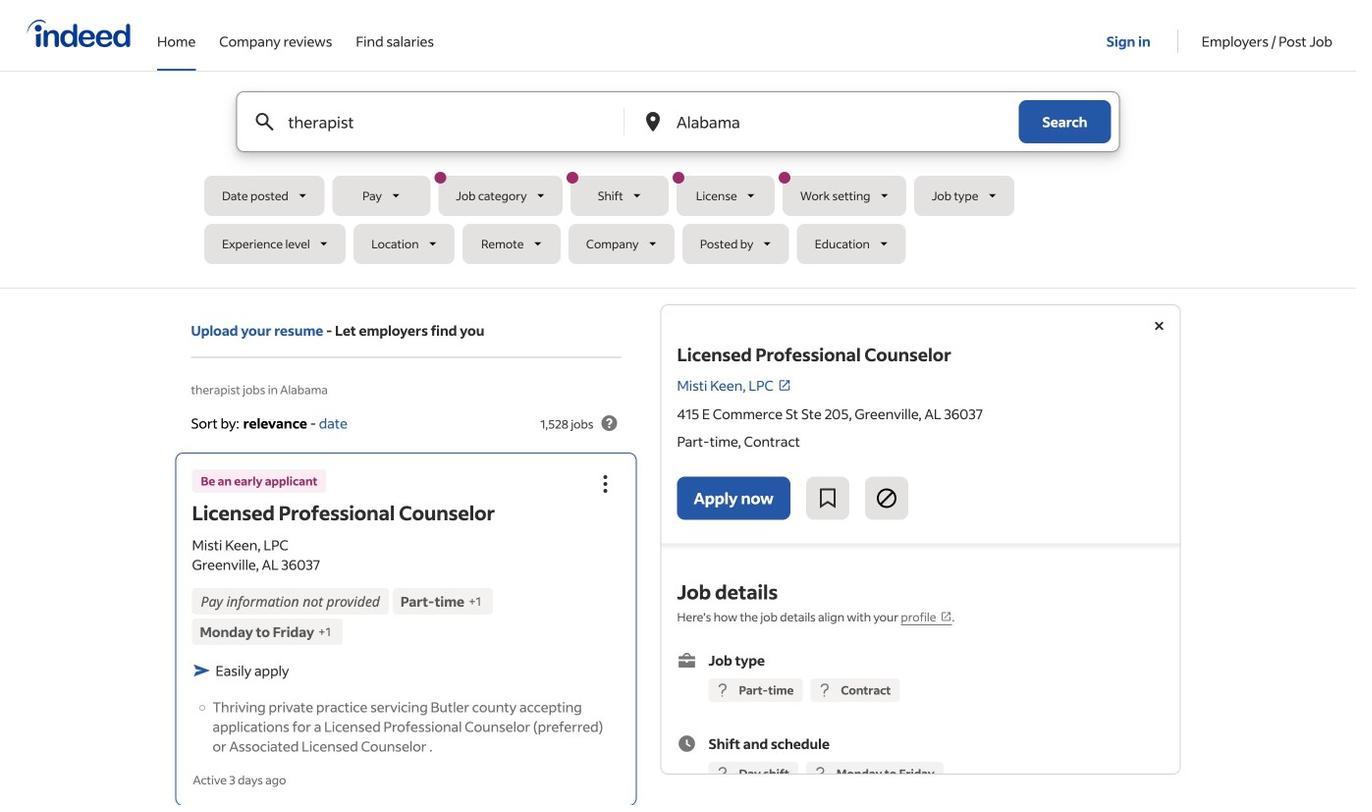Task type: locate. For each thing, give the bounding box(es) containing it.
None search field
[[204, 91, 1152, 272]]

0 horizontal spatial missing qualification image
[[714, 765, 732, 783]]

missing qualification image
[[714, 682, 732, 699], [816, 682, 834, 699]]

1 horizontal spatial missing qualification image
[[816, 682, 834, 699]]

missing qualification image
[[714, 765, 732, 783], [811, 765, 829, 783]]

2 missing qualification image from the left
[[816, 682, 834, 699]]

not interested image
[[875, 487, 899, 510]]

job actions for licensed professional counselor is collapsed image
[[594, 472, 618, 496]]

misti keen, lpc (opens in a new tab) image
[[778, 379, 792, 392]]

1 missing qualification image from the left
[[714, 765, 732, 783]]

0 horizontal spatial missing qualification image
[[714, 682, 732, 699]]

1 horizontal spatial missing qualification image
[[811, 765, 829, 783]]



Task type: describe. For each thing, give the bounding box(es) containing it.
search: Job title, keywords, or company text field
[[284, 92, 591, 151]]

job preferences (opens in a new window) image
[[941, 611, 953, 623]]

save this job image
[[816, 487, 840, 510]]

2 missing qualification image from the left
[[811, 765, 829, 783]]

close job details image
[[1148, 314, 1172, 338]]

Edit location text field
[[673, 92, 980, 151]]

help icon image
[[598, 412, 621, 435]]

1 missing qualification image from the left
[[714, 682, 732, 699]]



Task type: vqa. For each thing, say whether or not it's contained in the screenshot.
3.7 out of 5 stars image
no



